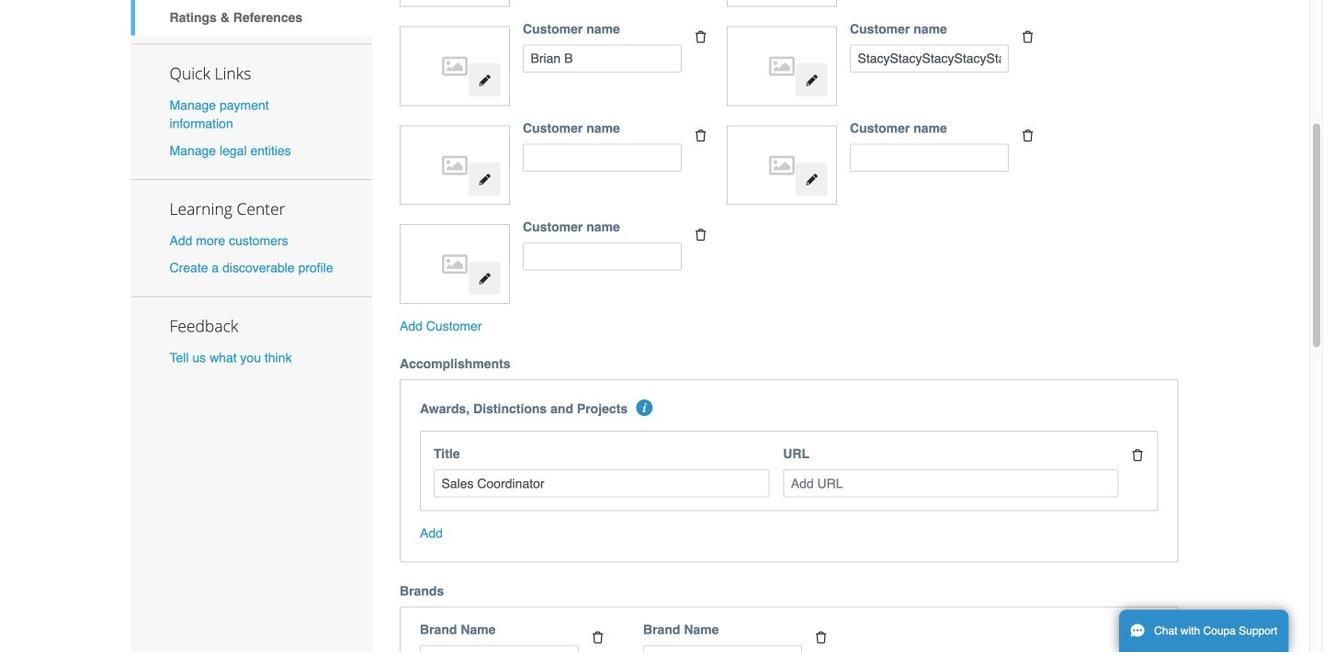 Task type: locate. For each thing, give the bounding box(es) containing it.
None text field
[[850, 45, 1009, 73], [523, 243, 682, 271], [420, 646, 579, 652], [643, 646, 802, 652], [850, 45, 1009, 73], [523, 243, 682, 271], [420, 646, 579, 652], [643, 646, 802, 652]]

None text field
[[523, 45, 682, 73], [523, 144, 682, 172], [850, 144, 1009, 172], [523, 45, 682, 73], [523, 144, 682, 172], [850, 144, 1009, 172]]

additional information image
[[636, 400, 653, 416]]

change image image
[[478, 74, 491, 87], [805, 74, 818, 87], [478, 173, 491, 186], [805, 173, 818, 186], [478, 272, 491, 285]]

logo image
[[409, 36, 500, 96], [736, 36, 828, 96], [409, 135, 500, 196], [736, 135, 828, 196], [409, 234, 500, 295]]

Add URL text field
[[783, 470, 1119, 498]]



Task type: describe. For each thing, give the bounding box(es) containing it.
Add title text field
[[434, 470, 769, 498]]



Task type: vqa. For each thing, say whether or not it's contained in the screenshot.
1st an from the right
no



